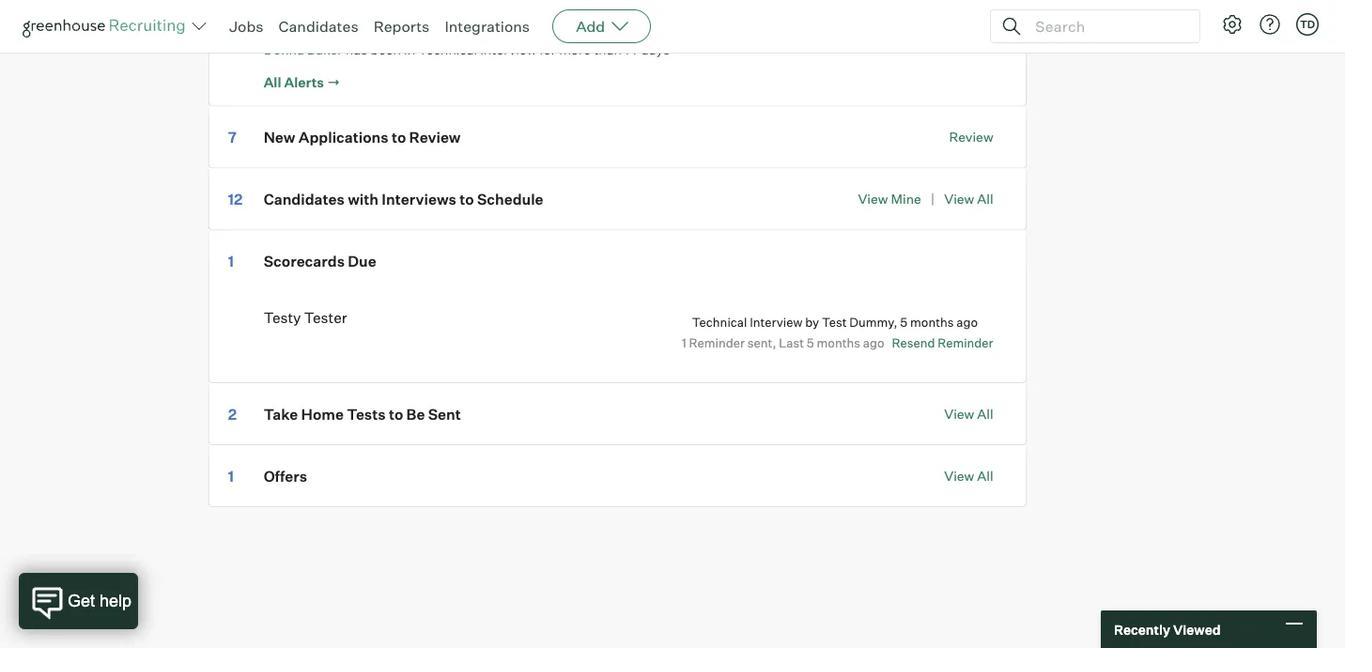 Task type: locate. For each thing, give the bounding box(es) containing it.
1 vertical spatial ago
[[863, 336, 885, 351]]

testy for testy tester has been in technical interview for more than 14 days donna baker has been in technical interview for more than 14 days
[[264, 17, 298, 34]]

1 horizontal spatial reminder
[[938, 336, 994, 351]]

1 for scorecards due
[[228, 252, 234, 271]]

1 testy from the top
[[264, 17, 298, 34]]

14
[[622, 17, 635, 34], [625, 41, 638, 58]]

all inside view mine | view all
[[978, 191, 994, 208]]

reports link
[[374, 17, 430, 36]]

all
[[264, 73, 281, 90], [978, 191, 994, 208], [978, 406, 994, 422], [978, 468, 994, 484]]

1 vertical spatial months
[[817, 336, 861, 351]]

view all link for offers
[[945, 468, 994, 484]]

to right applications
[[392, 128, 406, 147]]

tester up baker
[[301, 17, 340, 34]]

applications
[[299, 128, 389, 147]]

view mine link
[[858, 191, 922, 208]]

testy for testy tester
[[264, 308, 301, 327]]

candidates left with
[[264, 190, 345, 209]]

interview down integrations "link"
[[480, 41, 537, 58]]

0 vertical spatial 1
[[228, 252, 234, 271]]

2 view all link from the top
[[945, 406, 994, 422]]

has left reports
[[343, 17, 365, 34]]

0 vertical spatial more
[[556, 17, 588, 34]]

been right candidates link
[[368, 17, 398, 34]]

1
[[228, 252, 234, 271], [682, 336, 687, 351], [228, 467, 234, 485]]

review up view mine | view all at the top
[[950, 129, 994, 145]]

0 vertical spatial 1 link
[[228, 252, 261, 271]]

days
[[638, 17, 667, 34], [641, 41, 670, 58]]

tester down scorecards due
[[304, 308, 347, 327]]

0 vertical spatial view all link
[[945, 191, 994, 208]]

more right integrations
[[556, 17, 588, 34]]

months down test
[[817, 336, 861, 351]]

0 vertical spatial been
[[368, 17, 398, 34]]

0 vertical spatial 5
[[901, 315, 908, 330]]

candidates up baker
[[279, 17, 359, 36]]

more down add
[[559, 41, 591, 58]]

interview left add
[[478, 17, 534, 34]]

for
[[537, 17, 553, 34], [540, 41, 556, 58]]

3 view all link from the top
[[945, 468, 994, 484]]

1 link left scorecards at top
[[228, 252, 261, 271]]

1 vertical spatial for
[[540, 41, 556, 58]]

1 left offers
[[228, 467, 234, 485]]

resend reminder link
[[892, 336, 994, 351]]

to
[[392, 128, 406, 147], [460, 190, 474, 209], [389, 405, 403, 423]]

all alerts →
[[264, 73, 340, 90]]

been down reports link
[[371, 41, 401, 58]]

1 down the 12
[[228, 252, 234, 271]]

reminder
[[689, 336, 745, 351], [938, 336, 994, 351]]

12
[[228, 190, 243, 209]]

1 vertical spatial technical
[[418, 41, 478, 58]]

1 horizontal spatial ago
[[957, 315, 978, 330]]

ago down dummy,
[[863, 336, 885, 351]]

1 vertical spatial 14
[[625, 41, 638, 58]]

viewed
[[1174, 621, 1221, 638]]

take home tests to be sent
[[264, 405, 461, 423]]

2
[[228, 405, 237, 423]]

5 right "last"
[[807, 336, 815, 351]]

7
[[228, 128, 237, 147]]

1 vertical spatial 5
[[807, 336, 815, 351]]

0 vertical spatial days
[[638, 17, 667, 34]]

tester
[[301, 17, 340, 34], [304, 308, 347, 327]]

|
[[931, 190, 935, 208]]

0 vertical spatial candidates
[[279, 17, 359, 36]]

1 vertical spatial testy
[[264, 308, 301, 327]]

2 vertical spatial to
[[389, 405, 403, 423]]

view all link
[[945, 191, 994, 208], [945, 406, 994, 422], [945, 468, 994, 484]]

last
[[779, 336, 805, 351]]

view
[[858, 191, 889, 208], [945, 191, 975, 208], [945, 406, 975, 422], [945, 468, 975, 484]]

1 inside technical interview by test dummy, 5 months ago 1 reminder sent, last 5 months ago resend reminder
[[682, 336, 687, 351]]

interview
[[478, 17, 534, 34], [480, 41, 537, 58], [750, 315, 803, 330]]

than
[[591, 17, 619, 34], [594, 41, 622, 58]]

2 vertical spatial interview
[[750, 315, 803, 330]]

1 vertical spatial to
[[460, 190, 474, 209]]

view mine | view all
[[858, 190, 994, 208]]

months up resend reminder link
[[911, 315, 954, 330]]

testy down scorecards at top
[[264, 308, 301, 327]]

candidates for candidates
[[279, 17, 359, 36]]

test
[[822, 315, 847, 330]]

offers
[[264, 467, 307, 485]]

candidates with interviews to schedule
[[264, 190, 544, 209]]

to left schedule at the left top of the page
[[460, 190, 474, 209]]

2 1 link from the top
[[228, 467, 261, 485]]

1 vertical spatial view all link
[[945, 406, 994, 422]]

new
[[264, 128, 296, 147]]

testy tester
[[264, 308, 347, 327]]

2 view all from the top
[[945, 468, 994, 484]]

tester for testy tester has been in technical interview for more than 14 days donna baker has been in technical interview for more than 14 days
[[301, 17, 340, 34]]

7 link
[[228, 128, 261, 147]]

to left be
[[389, 405, 403, 423]]

0 vertical spatial view all
[[945, 406, 994, 422]]

resend
[[892, 336, 935, 351]]

0 horizontal spatial ago
[[863, 336, 885, 351]]

1 vertical spatial candidates
[[264, 190, 345, 209]]

testy
[[264, 17, 298, 34], [264, 308, 301, 327]]

view all for take home tests to be sent
[[945, 406, 994, 422]]

1 link left offers
[[228, 467, 261, 485]]

0 vertical spatial in
[[401, 17, 412, 34]]

1 vertical spatial more
[[559, 41, 591, 58]]

has
[[343, 17, 365, 34], [346, 41, 368, 58]]

1 vertical spatial 1 link
[[228, 467, 261, 485]]

in down reports
[[404, 41, 415, 58]]

scorecards
[[264, 252, 345, 271]]

more
[[556, 17, 588, 34], [559, 41, 591, 58]]

testy tester link
[[264, 17, 340, 34]]

technical interview by test dummy, 5 months ago 1 reminder sent, last 5 months ago resend reminder
[[682, 315, 994, 351]]

reminder left sent,
[[689, 336, 745, 351]]

all alerts → link
[[264, 73, 340, 91]]

0 vertical spatial tester
[[301, 17, 340, 34]]

0 vertical spatial months
[[911, 315, 954, 330]]

interview up sent,
[[750, 315, 803, 330]]

recently
[[1115, 621, 1171, 638]]

1 reminder from the left
[[689, 336, 745, 351]]

1 vertical spatial tester
[[304, 308, 347, 327]]

testy inside testy tester has been in technical interview for more than 14 days donna baker has been in technical interview for more than 14 days
[[264, 17, 298, 34]]

5 up resend
[[901, 315, 908, 330]]

baker
[[307, 42, 343, 58]]

testy up the donna
[[264, 17, 298, 34]]

1 for offers
[[228, 467, 234, 485]]

technical
[[415, 17, 475, 34], [418, 41, 478, 58], [692, 315, 747, 330]]

technical inside technical interview by test dummy, 5 months ago 1 reminder sent, last 5 months ago resend reminder
[[692, 315, 747, 330]]

candidates link
[[279, 17, 359, 36]]

review up interviews
[[409, 128, 461, 147]]

tests
[[347, 405, 386, 423]]

1 view all from the top
[[945, 406, 994, 422]]

2 vertical spatial technical
[[692, 315, 747, 330]]

tester inside testy tester has been in technical interview for more than 14 days donna baker has been in technical interview for more than 14 days
[[301, 17, 340, 34]]

ago
[[957, 315, 978, 330], [863, 336, 885, 351]]

2 vertical spatial view all link
[[945, 468, 994, 484]]

schedule
[[477, 190, 544, 209]]

been
[[368, 17, 398, 34], [371, 41, 401, 58]]

td
[[1301, 18, 1316, 31]]

due
[[348, 252, 377, 271]]

donna
[[264, 42, 304, 58]]

integrations
[[445, 17, 530, 36]]

add
[[576, 17, 605, 36]]

greenhouse recruiting image
[[23, 15, 192, 38]]

1 link
[[228, 252, 261, 271], [228, 467, 261, 485]]

1 vertical spatial view all
[[945, 468, 994, 484]]

take
[[264, 405, 298, 423]]

0 horizontal spatial reminder
[[689, 336, 745, 351]]

reminder right resend
[[938, 336, 994, 351]]

1 1 link from the top
[[228, 252, 261, 271]]

alerts
[[284, 73, 324, 90]]

0 vertical spatial testy
[[264, 17, 298, 34]]

1 vertical spatial than
[[594, 41, 622, 58]]

0 vertical spatial technical
[[415, 17, 475, 34]]

0 vertical spatial 14
[[622, 17, 635, 34]]

1 vertical spatial 1
[[682, 336, 687, 351]]

in
[[401, 17, 412, 34], [404, 41, 415, 58]]

12 link
[[228, 190, 261, 209]]

view all
[[945, 406, 994, 422], [945, 468, 994, 484]]

months
[[911, 315, 954, 330], [817, 336, 861, 351]]

0 horizontal spatial 5
[[807, 336, 815, 351]]

in left integrations "link"
[[401, 17, 412, 34]]

1 left sent,
[[682, 336, 687, 351]]

ago up resend reminder link
[[957, 315, 978, 330]]

candidates
[[279, 17, 359, 36], [264, 190, 345, 209]]

review
[[409, 128, 461, 147], [950, 129, 994, 145]]

2 vertical spatial 1
[[228, 467, 234, 485]]

5
[[901, 315, 908, 330], [807, 336, 815, 351]]

1 horizontal spatial months
[[911, 315, 954, 330]]

2 link
[[228, 405, 261, 423]]

2 testy from the top
[[264, 308, 301, 327]]

has right baker
[[346, 41, 368, 58]]



Task type: vqa. For each thing, say whether or not it's contained in the screenshot.
Slack
no



Task type: describe. For each thing, give the bounding box(es) containing it.
with
[[348, 190, 379, 209]]

review link
[[950, 129, 994, 145]]

0 horizontal spatial review
[[409, 128, 461, 147]]

0 vertical spatial for
[[537, 17, 553, 34]]

to for interviews
[[460, 190, 474, 209]]

mine
[[891, 191, 922, 208]]

2 reminder from the left
[[938, 336, 994, 351]]

interviews
[[382, 190, 457, 209]]

view all for offers
[[945, 468, 994, 484]]

sent
[[428, 405, 461, 423]]

scorecards due
[[264, 252, 377, 271]]

candidates for candidates with interviews to schedule
[[264, 190, 345, 209]]

testy tester has been in technical interview for more than 14 days donna baker has been in technical interview for more than 14 days
[[264, 17, 670, 58]]

tester for testy tester
[[304, 308, 347, 327]]

1 vertical spatial been
[[371, 41, 401, 58]]

td button
[[1293, 9, 1323, 39]]

1 horizontal spatial 5
[[901, 315, 908, 330]]

all inside all alerts → link
[[264, 73, 281, 90]]

donna baker link
[[264, 42, 343, 58]]

reports
[[374, 17, 430, 36]]

new applications to review
[[264, 128, 461, 147]]

by
[[806, 315, 820, 330]]

1 vertical spatial in
[[404, 41, 415, 58]]

sent,
[[748, 336, 777, 351]]

1 view all link from the top
[[945, 191, 994, 208]]

0 vertical spatial ago
[[957, 315, 978, 330]]

1 vertical spatial has
[[346, 41, 368, 58]]

0 vertical spatial has
[[343, 17, 365, 34]]

to for tests
[[389, 405, 403, 423]]

be
[[407, 405, 425, 423]]

0 vertical spatial than
[[591, 17, 619, 34]]

0 vertical spatial interview
[[478, 17, 534, 34]]

recently viewed
[[1115, 621, 1221, 638]]

1 horizontal spatial review
[[950, 129, 994, 145]]

add button
[[553, 9, 651, 43]]

1 vertical spatial days
[[641, 41, 670, 58]]

1 vertical spatial interview
[[480, 41, 537, 58]]

→
[[327, 73, 340, 90]]

td button
[[1297, 13, 1320, 36]]

configure image
[[1222, 13, 1244, 36]]

view all link for take home tests to be sent
[[945, 406, 994, 422]]

home
[[301, 405, 344, 423]]

jobs
[[229, 17, 264, 36]]

dummy,
[[850, 315, 898, 330]]

jobs link
[[229, 17, 264, 36]]

interview inside technical interview by test dummy, 5 months ago 1 reminder sent, last 5 months ago resend reminder
[[750, 315, 803, 330]]

0 vertical spatial to
[[392, 128, 406, 147]]

Search text field
[[1031, 13, 1183, 40]]

1 link for scorecards due
[[228, 252, 261, 271]]

integrations link
[[445, 17, 530, 36]]

1 link for offers
[[228, 467, 261, 485]]

0 horizontal spatial months
[[817, 336, 861, 351]]



